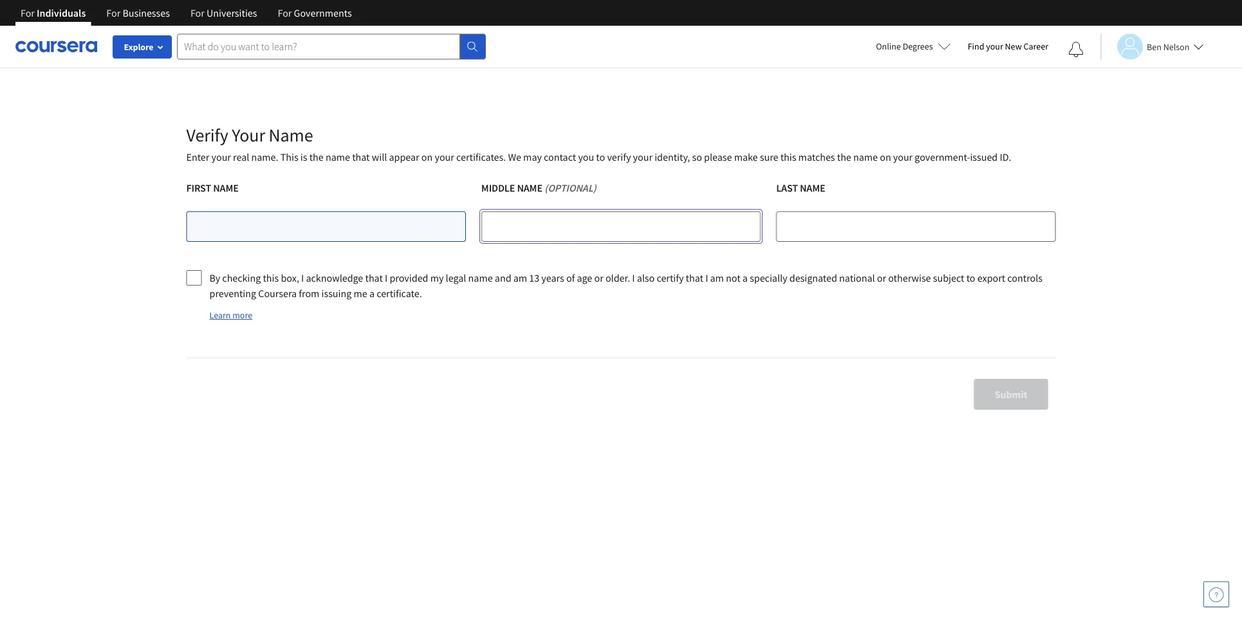 Task type: vqa. For each thing, say whether or not it's contained in the screenshot.
4th I from left
yes



Task type: locate. For each thing, give the bounding box(es) containing it.
1 or from the left
[[594, 272, 604, 285]]

of
[[566, 272, 575, 285]]

name left and
[[468, 272, 493, 285]]

government-
[[915, 151, 970, 163]]

your
[[232, 124, 265, 146]]

1 horizontal spatial on
[[880, 151, 891, 163]]

we
[[508, 151, 521, 163]]

am
[[513, 272, 527, 285], [710, 272, 724, 285]]

1 vertical spatial this
[[263, 272, 279, 285]]

i left the not
[[706, 272, 708, 285]]

1 vertical spatial a
[[369, 287, 375, 300]]

name inside by checking this box, i acknowledge that i provided my legal name and am 13 years of age or older. i also certify that i am not a specially designated national or otherwise subject to export controls preventing coursera from issuing me a certificate.
[[468, 272, 493, 285]]

1 horizontal spatial am
[[710, 272, 724, 285]]

1 horizontal spatial the
[[837, 151, 851, 163]]

i left also
[[632, 272, 635, 285]]

from
[[299, 287, 319, 300]]

name for middle
[[517, 182, 543, 194]]

years
[[542, 272, 564, 285]]

may
[[523, 151, 542, 163]]

this
[[781, 151, 797, 163], [263, 272, 279, 285]]

a right me
[[369, 287, 375, 300]]

find your new career
[[968, 41, 1049, 52]]

for governments
[[278, 6, 352, 19]]

name
[[213, 182, 239, 194], [517, 182, 543, 194], [800, 182, 826, 194]]

submit button
[[974, 379, 1048, 410]]

to inside verify your name enter your real name. this is the name that will appear on your certificates. we may contact you to verify your identity, so please make sure this matches the name on your government-issued id.
[[596, 151, 605, 163]]

2 horizontal spatial name
[[854, 151, 878, 163]]

coursera image
[[15, 36, 97, 57]]

0 horizontal spatial or
[[594, 272, 604, 285]]

name.
[[251, 151, 278, 163]]

the right matches
[[837, 151, 851, 163]]

will
[[372, 151, 387, 163]]

contact
[[544, 151, 576, 163]]

designated
[[790, 272, 837, 285]]

4 for from the left
[[278, 6, 292, 19]]

2 for from the left
[[106, 6, 121, 19]]

on right appear
[[422, 151, 433, 163]]

3 for from the left
[[190, 6, 205, 19]]

id.
[[1000, 151, 1012, 163]]

your
[[986, 41, 1003, 52], [211, 151, 231, 163], [435, 151, 454, 163], [633, 151, 653, 163], [893, 151, 913, 163]]

acknowledge
[[306, 272, 363, 285]]

for left governments
[[278, 6, 292, 19]]

that
[[352, 151, 370, 163], [365, 272, 383, 285], [686, 272, 704, 285]]

you
[[578, 151, 594, 163]]

more
[[233, 310, 252, 321]]

4 i from the left
[[706, 272, 708, 285]]

coursera
[[258, 287, 297, 300]]

a
[[743, 272, 748, 285], [369, 287, 375, 300]]

for left businesses
[[106, 6, 121, 19]]

verify
[[607, 151, 631, 163]]

i
[[301, 272, 304, 285], [385, 272, 388, 285], [632, 272, 635, 285], [706, 272, 708, 285]]

1 horizontal spatial this
[[781, 151, 797, 163]]

3 i from the left
[[632, 272, 635, 285]]

3 name from the left
[[800, 182, 826, 194]]

None search field
[[177, 34, 486, 60]]

to
[[596, 151, 605, 163], [967, 272, 976, 285]]

appear
[[389, 151, 419, 163]]

a right the not
[[743, 272, 748, 285]]

1 horizontal spatial or
[[877, 272, 886, 285]]

or right the age
[[594, 272, 604, 285]]

by
[[210, 272, 220, 285]]

learn
[[210, 310, 231, 321]]

this right sure on the right of page
[[781, 151, 797, 163]]

for for individuals
[[21, 6, 35, 19]]

1 name from the left
[[213, 182, 239, 194]]

(optional)
[[545, 182, 597, 194]]

for for governments
[[278, 6, 292, 19]]

first
[[186, 182, 211, 194]]

that inside verify your name enter your real name. this is the name that will appear on your certificates. we may contact you to verify your identity, so please make sure this matches the name on your government-issued id.
[[352, 151, 370, 163]]

1 i from the left
[[301, 272, 304, 285]]

learn more
[[210, 310, 252, 321]]

nelson
[[1164, 41, 1190, 52]]

name down may
[[517, 182, 543, 194]]

0 horizontal spatial the
[[309, 151, 324, 163]]

13
[[529, 272, 540, 285]]

find your new career link
[[961, 39, 1055, 55]]

explore
[[124, 41, 154, 53]]

issuing
[[322, 287, 352, 300]]

0 horizontal spatial a
[[369, 287, 375, 300]]

not
[[726, 272, 741, 285]]

governments
[[294, 6, 352, 19]]

to right you
[[596, 151, 605, 163]]

find
[[968, 41, 984, 52]]

sure
[[760, 151, 779, 163]]

i up certificate.
[[385, 272, 388, 285]]

this inside by checking this box, i acknowledge that i provided my legal name and am 13 years of age or older. i also certify that i am not a specially designated national or otherwise subject to export controls preventing coursera from issuing me a certificate.
[[263, 272, 279, 285]]

2 name from the left
[[517, 182, 543, 194]]

name right matches
[[854, 151, 878, 163]]

0 horizontal spatial on
[[422, 151, 433, 163]]

the right is
[[309, 151, 324, 163]]

name right last
[[800, 182, 826, 194]]

0 horizontal spatial name
[[326, 151, 350, 163]]

1 on from the left
[[422, 151, 433, 163]]

0 horizontal spatial am
[[513, 272, 527, 285]]

2 am from the left
[[710, 272, 724, 285]]

am left the not
[[710, 272, 724, 285]]

name right is
[[326, 151, 350, 163]]

am left 13
[[513, 272, 527, 285]]

1 horizontal spatial name
[[517, 182, 543, 194]]

or right national on the top right
[[877, 272, 886, 285]]

subject
[[933, 272, 965, 285]]

1 for from the left
[[21, 6, 35, 19]]

1 horizontal spatial name
[[468, 272, 493, 285]]

name
[[326, 151, 350, 163], [854, 151, 878, 163], [468, 272, 493, 285]]

0 horizontal spatial to
[[596, 151, 605, 163]]

certificate.
[[377, 287, 422, 300]]

on left government-
[[880, 151, 891, 163]]

0 vertical spatial this
[[781, 151, 797, 163]]

verify
[[186, 124, 228, 146]]

ben nelson
[[1147, 41, 1190, 52]]

for left individuals
[[21, 6, 35, 19]]

show notifications image
[[1069, 42, 1084, 57]]

this up coursera
[[263, 272, 279, 285]]

for left 'universities'
[[190, 6, 205, 19]]

specially
[[750, 272, 788, 285]]

i right 'box,'
[[301, 272, 304, 285]]

export
[[978, 272, 1006, 285]]

middle name (optional)
[[481, 182, 597, 194]]

0 vertical spatial to
[[596, 151, 605, 163]]

1 horizontal spatial a
[[743, 272, 748, 285]]

1 vertical spatial to
[[967, 272, 976, 285]]

2 horizontal spatial name
[[800, 182, 826, 194]]

0 horizontal spatial this
[[263, 272, 279, 285]]

name right first
[[213, 182, 239, 194]]

for
[[21, 6, 35, 19], [106, 6, 121, 19], [190, 6, 205, 19], [278, 6, 292, 19]]

0 horizontal spatial name
[[213, 182, 239, 194]]

1 horizontal spatial to
[[967, 272, 976, 285]]

individuals
[[37, 6, 86, 19]]

or
[[594, 272, 604, 285], [877, 272, 886, 285]]

to left "export"
[[967, 272, 976, 285]]

please
[[704, 151, 732, 163]]

that left will
[[352, 151, 370, 163]]

What do you want to learn? text field
[[177, 34, 460, 60]]

also
[[637, 272, 655, 285]]

on
[[422, 151, 433, 163], [880, 151, 891, 163]]

that up me
[[365, 272, 383, 285]]

certificates.
[[456, 151, 506, 163]]



Task type: describe. For each thing, give the bounding box(es) containing it.
for individuals
[[21, 6, 86, 19]]

is
[[301, 151, 307, 163]]

age
[[577, 272, 592, 285]]

online degrees
[[876, 41, 933, 52]]

career
[[1024, 41, 1049, 52]]

businesses
[[123, 6, 170, 19]]

2 the from the left
[[837, 151, 851, 163]]

FIRST NAME text field
[[186, 211, 466, 242]]

MIDDLE NAME text field
[[481, 211, 761, 242]]

help center image
[[1209, 587, 1224, 603]]

to inside by checking this box, i acknowledge that i provided my legal name and am 13 years of age or older. i also certify that i am not a specially designated national or otherwise subject to export controls preventing coursera from issuing me a certificate.
[[967, 272, 976, 285]]

identity,
[[655, 151, 690, 163]]

name
[[269, 124, 313, 146]]

certify
[[657, 272, 684, 285]]

by checking this box, i acknowledge that i provided my legal name and am 13 years of age or older. i also certify that i am not a specially designated national or otherwise subject to export controls preventing coursera from issuing me a certificate.
[[210, 272, 1043, 300]]

middle
[[481, 182, 515, 194]]

enter
[[186, 151, 209, 163]]

1 the from the left
[[309, 151, 324, 163]]

older.
[[606, 272, 630, 285]]

degrees
[[903, 41, 933, 52]]

legal
[[446, 272, 466, 285]]

new
[[1005, 41, 1022, 52]]

your left real
[[211, 151, 231, 163]]

2 on from the left
[[880, 151, 891, 163]]

that right certify
[[686, 272, 704, 285]]

banner navigation
[[10, 0, 362, 35]]

2 i from the left
[[385, 272, 388, 285]]

1 am from the left
[[513, 272, 527, 285]]

ben
[[1147, 41, 1162, 52]]

your right verify
[[633, 151, 653, 163]]

last
[[776, 182, 798, 194]]

real
[[233, 151, 249, 163]]

for for universities
[[190, 6, 205, 19]]

for businesses
[[106, 6, 170, 19]]

provided
[[390, 272, 428, 285]]

otherwise
[[888, 272, 931, 285]]

ben nelson button
[[1101, 34, 1204, 60]]

national
[[839, 272, 875, 285]]

for universities
[[190, 6, 257, 19]]

issued
[[970, 151, 998, 163]]

LAST NAME text field
[[776, 211, 1056, 242]]

last name
[[776, 182, 826, 194]]

matches
[[799, 151, 835, 163]]

name for first
[[213, 182, 239, 194]]

this inside verify your name enter your real name. this is the name that will appear on your certificates. we may contact you to verify your identity, so please make sure this matches the name on your government-issued id.
[[781, 151, 797, 163]]

so
[[692, 151, 702, 163]]

preventing
[[210, 287, 256, 300]]

submit
[[995, 388, 1028, 401]]

learn more link
[[210, 310, 252, 321]]

your left government-
[[893, 151, 913, 163]]

name for last
[[800, 182, 826, 194]]

online degrees button
[[866, 32, 961, 61]]

online
[[876, 41, 901, 52]]

your right find
[[986, 41, 1003, 52]]

universities
[[207, 6, 257, 19]]

this
[[280, 151, 298, 163]]

and
[[495, 272, 511, 285]]

box,
[[281, 272, 299, 285]]

your left certificates.
[[435, 151, 454, 163]]

my
[[430, 272, 444, 285]]

0 vertical spatial a
[[743, 272, 748, 285]]

2 or from the left
[[877, 272, 886, 285]]

verify your name enter your real name. this is the name that will appear on your certificates. we may contact you to verify your identity, so please make sure this matches the name on your government-issued id.
[[186, 124, 1012, 163]]

make
[[734, 151, 758, 163]]

first name
[[186, 182, 239, 194]]

for for businesses
[[106, 6, 121, 19]]

explore button
[[113, 35, 172, 59]]

controls
[[1008, 272, 1043, 285]]

me
[[354, 287, 367, 300]]

checking
[[222, 272, 261, 285]]



